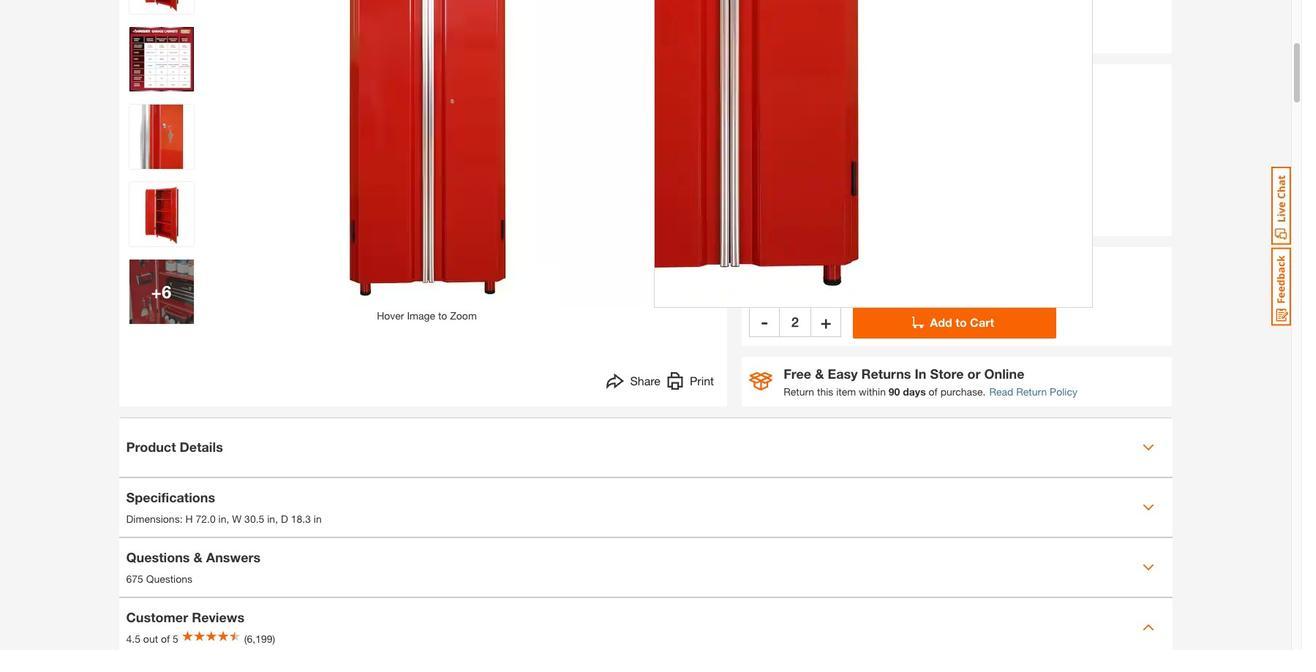 Task type: locate. For each thing, give the bounding box(es) containing it.
4 caret image from the top
[[1143, 622, 1155, 634]]

to inside button
[[956, 315, 967, 329]]

1 horizontal spatial ,
[[275, 513, 278, 526]]

1
[[816, 263, 822, 276]]

110
[[758, 154, 775, 166]]

& inside free & easy returns in store or online return this item within 90 days of purchase. read return policy
[[816, 366, 825, 382]]

specifications dimensions: h 72.0 in , w 30.5 in , d 18.3 in
[[126, 490, 322, 526]]

to right ship
[[793, 114, 807, 131]]

0 horizontal spatial store
[[811, 114, 848, 131]]

None field
[[780, 307, 811, 337]]

1 horizontal spatial +
[[821, 312, 832, 332]]

to
[[793, 114, 807, 131], [772, 278, 781, 291], [438, 310, 448, 322], [956, 315, 967, 329]]

return right read
[[1017, 386, 1048, 398]]

feedback link image
[[1272, 247, 1292, 326]]

1 horizontal spatial return
[[1017, 386, 1048, 398]]

5
[[173, 633, 178, 646]]

customer reviews
[[126, 610, 245, 626]]

cart
[[971, 315, 995, 329]]

product details
[[126, 439, 223, 456]]

, left w
[[227, 513, 229, 526]]

20
[[780, 138, 791, 151]]

1 horizontal spatial dec
[[801, 138, 821, 151]]

black image
[[789, 17, 811, 39]]

within up 98134
[[787, 263, 814, 276]]

online
[[985, 366, 1025, 382]]

dec
[[758, 138, 777, 151], [801, 138, 821, 151]]

& up this
[[816, 366, 825, 382]]

1 vertical spatial -
[[762, 312, 768, 332]]

0 horizontal spatial dec
[[758, 138, 777, 151]]

days
[[904, 386, 926, 398]]

within
[[787, 263, 814, 276], [859, 386, 886, 398]]

of
[[929, 386, 938, 398], [161, 633, 170, 646]]

0 horizontal spatial ,
[[227, 513, 229, 526]]

1 vertical spatial &
[[194, 550, 203, 566]]

2 horizontal spatial in
[[314, 513, 322, 526]]

questions right 675
[[146, 573, 193, 586]]

0 horizontal spatial in
[[219, 513, 227, 526]]

, left the d
[[275, 513, 278, 526]]

to 98134
[[769, 278, 812, 291]]

red husky free standing cabinets g3002tr us e1.1 image
[[129, 0, 194, 14]]

30.5
[[245, 513, 265, 526]]

image
[[407, 310, 436, 322]]

to right 'add'
[[956, 315, 967, 329]]

0 horizontal spatial -
[[762, 312, 768, 332]]

ship
[[758, 114, 789, 131]]

& for questions
[[194, 550, 203, 566]]

0 horizontal spatial return
[[784, 386, 815, 398]]

hover
[[377, 310, 404, 322]]

2 caret image from the top
[[1143, 502, 1155, 514]]

dec left 26
[[801, 138, 821, 151]]

0 vertical spatial of
[[929, 386, 938, 398]]

0 vertical spatial +
[[151, 282, 162, 302]]

lander
[[796, 73, 828, 86]]

caret image for specifications
[[1143, 502, 1155, 514]]

questions
[[126, 550, 190, 566], [146, 573, 193, 586]]

& left answers
[[194, 550, 203, 566]]

0 horizontal spatial +
[[151, 282, 162, 302]]

return down free
[[784, 386, 815, 398]]

to inside button
[[438, 310, 448, 322]]

add
[[931, 315, 953, 329]]

1 vertical spatial of
[[161, 633, 170, 646]]

return
[[784, 386, 815, 398], [1017, 386, 1048, 398]]

26
[[823, 138, 835, 151]]

in left w
[[219, 513, 227, 526]]

specifications
[[126, 490, 215, 506]]

to left the zoom
[[438, 310, 448, 322]]

1 horizontal spatial -
[[794, 138, 798, 151]]

share
[[631, 374, 661, 388]]

red husky free standing cabinets g3002tr us a0.3 image
[[129, 105, 194, 169]]

product details button
[[119, 419, 1173, 477]]

+ button
[[811, 307, 842, 337]]

store
[[811, 114, 848, 131], [931, 366, 964, 382]]

in left the d
[[267, 513, 275, 526]]

+
[[151, 282, 162, 302], [821, 312, 832, 332]]

- down 15
[[762, 312, 768, 332]]

details
[[180, 439, 223, 456]]

store up purchase.
[[931, 366, 964, 382]]

caret image
[[1143, 442, 1155, 454], [1143, 502, 1155, 514], [1143, 562, 1155, 574], [1143, 622, 1155, 634]]

0 vertical spatial -
[[794, 138, 798, 151]]

2 dec from the left
[[801, 138, 821, 151]]

in
[[219, 513, 227, 526], [267, 513, 275, 526], [314, 513, 322, 526]]

0 vertical spatial &
[[816, 366, 825, 382]]

order
[[758, 263, 784, 276]]

1 horizontal spatial &
[[816, 366, 825, 382]]

1 horizontal spatial in
[[267, 513, 275, 526]]

pickup at lander
[[750, 73, 828, 86]]

to right 15
[[772, 278, 781, 291]]

dec up 110
[[758, 138, 777, 151]]

caret image for customer reviews
[[1143, 622, 1155, 634]]

or
[[968, 366, 981, 382]]

18.3
[[291, 513, 311, 526]]

4.5 out of 5
[[126, 633, 178, 646]]

easy
[[828, 366, 858, 382]]

&
[[816, 366, 825, 382], [194, 550, 203, 566]]

0 horizontal spatial &
[[194, 550, 203, 566]]

red image
[[753, 17, 775, 39]]

fri,
[[930, 263, 946, 276]]

90
[[889, 386, 901, 398]]

72.0
[[196, 513, 216, 526]]

1 caret image from the top
[[1143, 442, 1155, 454]]

free
[[784, 366, 812, 382]]

of left 5 on the bottom left of the page
[[161, 633, 170, 646]]

questions up 675
[[126, 550, 190, 566]]

0 vertical spatial store
[[811, 114, 848, 131]]

1 horizontal spatial of
[[929, 386, 938, 398]]

store up 26
[[811, 114, 848, 131]]

1 horizontal spatial within
[[859, 386, 886, 398]]

0 horizontal spatial within
[[787, 263, 814, 276]]

1 vertical spatial +
[[821, 312, 832, 332]]

of right days
[[929, 386, 938, 398]]

out
[[143, 633, 158, 646]]

red husky free standing cabinets g3002tr us 40.2 image
[[129, 27, 194, 91]]

of inside free & easy returns in store or online return this item within 90 days of purchase. read return policy
[[929, 386, 938, 398]]

within left 90
[[859, 386, 886, 398]]

customer
[[126, 610, 188, 626]]

-
[[794, 138, 798, 151], [762, 312, 768, 332]]

1 return from the left
[[784, 386, 815, 398]]

& inside the questions & answers 675 questions
[[194, 550, 203, 566]]

d
[[281, 513, 288, 526]]

order within 1 hr 23 mins
[[758, 263, 876, 276]]

in
[[915, 366, 927, 382]]

zoom
[[450, 310, 477, 322]]

in right the 18.3
[[314, 513, 322, 526]]

1 vertical spatial store
[[931, 366, 964, 382]]

+ inside button
[[821, 312, 832, 332]]

icon image
[[750, 373, 773, 391]]

policy
[[1051, 386, 1078, 398]]

,
[[227, 513, 229, 526], [275, 513, 278, 526]]

1 horizontal spatial store
[[931, 366, 964, 382]]

red husky free standing cabinets g3002tr us 1d.4 image
[[129, 182, 194, 247]]

3 caret image from the top
[[1143, 562, 1155, 574]]

- right 20
[[794, 138, 798, 151]]

store inside ship to store dec 20 - dec 26 110 available
[[811, 114, 848, 131]]

1 vertical spatial within
[[859, 386, 886, 398]]

read return policy link
[[990, 384, 1078, 400]]

0 vertical spatial within
[[787, 263, 814, 276]]



Task type: describe. For each thing, give the bounding box(es) containing it.
2 , from the left
[[275, 513, 278, 526]]

within inside free & easy returns in store or online return this item within 90 days of purchase. read return policy
[[859, 386, 886, 398]]

(6,199)
[[244, 633, 275, 646]]

free
[[758, 176, 785, 189]]

+ for +
[[821, 312, 832, 332]]

- inside ship to store dec 20 - dec 26 110 available
[[794, 138, 798, 151]]

ship to store dec 20 - dec 26 110 available
[[758, 114, 848, 166]]

- inside button
[[762, 312, 768, 332]]

- button
[[750, 307, 780, 337]]

& for free
[[816, 366, 825, 382]]

free & easy returns in store or online return this item within 90 days of purchase. read return policy
[[784, 366, 1078, 398]]

caret image for questions & answers
[[1143, 562, 1155, 574]]

share button
[[607, 373, 661, 394]]

live chat image
[[1272, 167, 1292, 245]]

red husky free standing cabinets g3002tr us 66.5 image
[[129, 260, 194, 324]]

this
[[818, 386, 834, 398]]

purchase.
[[941, 386, 986, 398]]

december
[[949, 263, 999, 276]]

product
[[126, 439, 176, 456]]

+ for + 6
[[151, 282, 162, 302]]

1 in from the left
[[219, 513, 227, 526]]

reviews
[[192, 610, 245, 626]]

w
[[232, 513, 242, 526]]

available
[[778, 154, 818, 166]]

dimensions:
[[126, 513, 183, 526]]

returns
[[862, 366, 912, 382]]

23
[[838, 263, 849, 276]]

+ 6
[[151, 282, 172, 302]]

1 , from the left
[[227, 513, 229, 526]]

hover image to zoom
[[377, 310, 477, 322]]

6
[[162, 282, 172, 302]]

1 vertical spatial questions
[[146, 573, 193, 586]]

fri, december 15
[[758, 263, 999, 291]]

hover image to zoom button
[[208, 0, 647, 323]]

caret image inside product details 'button'
[[1143, 442, 1155, 454]]

add to cart button
[[854, 307, 1057, 339]]

print
[[690, 374, 715, 388]]

0 horizontal spatial of
[[161, 633, 170, 646]]

h
[[185, 513, 193, 526]]

2 return from the left
[[1017, 386, 1048, 398]]

lander button
[[796, 73, 828, 86]]

0 vertical spatial questions
[[126, 550, 190, 566]]

15
[[758, 278, 769, 291]]

98134
[[784, 278, 812, 291]]

675
[[126, 573, 143, 586]]

add to cart
[[931, 315, 995, 329]]

3 in from the left
[[314, 513, 322, 526]]

questions & answers 675 questions
[[126, 550, 261, 586]]

mins
[[852, 263, 876, 276]]

2 in from the left
[[267, 513, 275, 526]]

1 dec from the left
[[758, 138, 777, 151]]

read
[[990, 386, 1014, 398]]

to inside ship to store dec 20 - dec 26 110 available
[[793, 114, 807, 131]]

print button
[[667, 373, 715, 394]]

4.5
[[126, 633, 141, 646]]

hr
[[825, 263, 835, 276]]

answers
[[206, 550, 261, 566]]

pickup
[[750, 73, 781, 86]]

item
[[837, 386, 857, 398]]

store inside free & easy returns in store or online return this item within 90 days of purchase. read return policy
[[931, 366, 964, 382]]

at
[[784, 73, 793, 86]]



Task type: vqa. For each thing, say whether or not it's contained in the screenshot.
mins
yes



